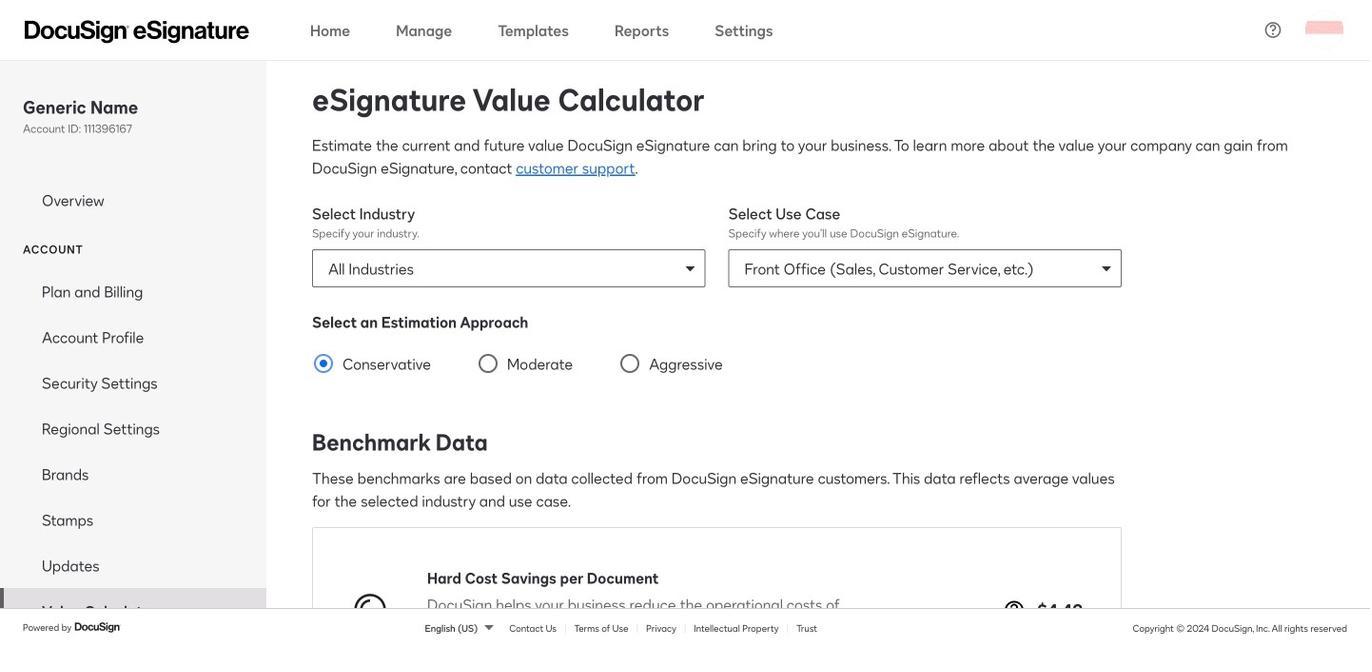 Task type: vqa. For each thing, say whether or not it's contained in the screenshot.
text box at left
no



Task type: describe. For each thing, give the bounding box(es) containing it.
docusign admin image
[[25, 20, 249, 43]]

your uploaded profile image image
[[1305, 11, 1343, 49]]

account element
[[0, 268, 266, 634]]



Task type: locate. For each thing, give the bounding box(es) containing it.
hard cost savings per document image
[[351, 588, 389, 626]]

docusign image
[[74, 620, 122, 635]]



